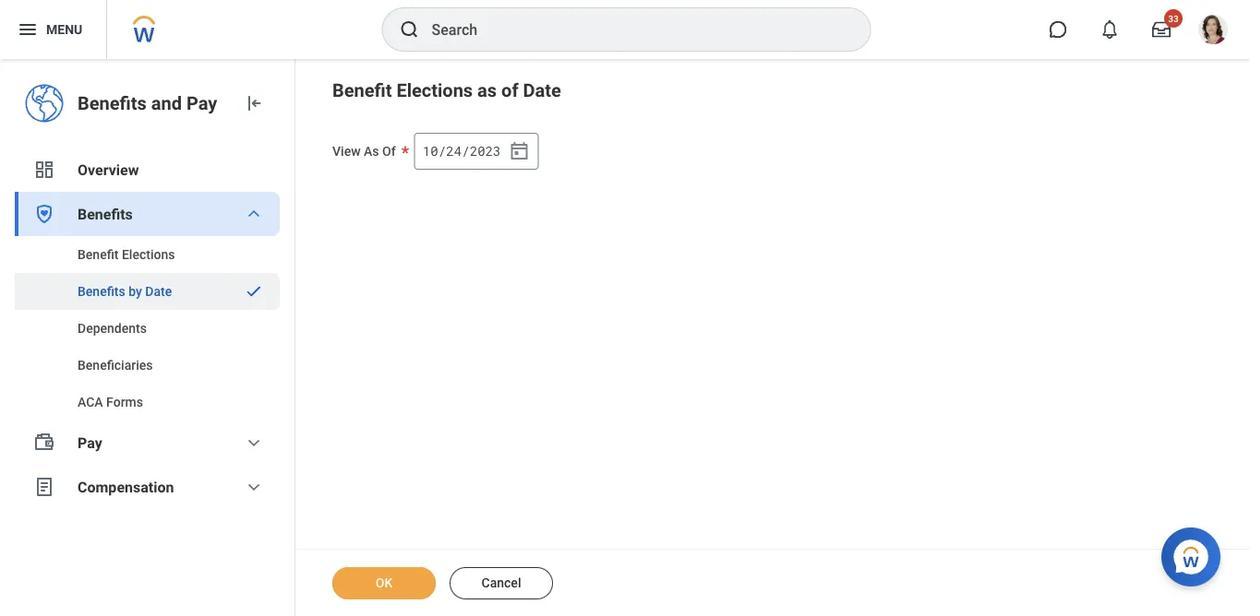 Task type: vqa. For each thing, say whether or not it's contained in the screenshot.
leftmost BENEFIT
yes



Task type: locate. For each thing, give the bounding box(es) containing it.
chevron down small image inside benefits dropdown button
[[243, 203, 265, 225]]

0 horizontal spatial pay
[[78, 434, 102, 452]]

0 vertical spatial date
[[523, 79, 561, 101]]

2 benefits from the top
[[78, 205, 133, 223]]

chevron down small image
[[243, 432, 265, 454]]

as
[[477, 79, 497, 101]]

by
[[128, 284, 142, 299]]

pay down aca
[[78, 434, 102, 452]]

benefits for benefits and pay
[[78, 92, 147, 114]]

aca forms
[[78, 395, 143, 410]]

elections left as
[[397, 79, 473, 101]]

elections for benefit elections as of date
[[397, 79, 473, 101]]

elections up benefits by date link
[[122, 247, 175, 262]]

aca
[[78, 395, 103, 410]]

and
[[151, 92, 182, 114]]

cancel
[[482, 576, 521, 591]]

benefit up view as of
[[332, 79, 392, 101]]

chevron down small image for benefits
[[243, 203, 265, 225]]

33 button
[[1141, 9, 1183, 50]]

0 vertical spatial benefit
[[332, 79, 392, 101]]

of
[[501, 79, 519, 101]]

benefits for benefits
[[78, 205, 133, 223]]

aca forms link
[[15, 384, 280, 421]]

chevron down small image inside compensation "dropdown button"
[[243, 476, 265, 499]]

benefit elections
[[78, 247, 175, 262]]

/ right 10
[[438, 143, 446, 160]]

elections
[[397, 79, 473, 101], [122, 247, 175, 262]]

pay right and
[[186, 92, 217, 114]]

0 horizontal spatial /
[[438, 143, 446, 160]]

benefits and pay element
[[78, 90, 228, 116]]

0 vertical spatial chevron down small image
[[243, 203, 265, 225]]

task pay image
[[33, 432, 55, 454]]

2 chevron down small image from the top
[[243, 476, 265, 499]]

benefits left and
[[78, 92, 147, 114]]

benefits inside dropdown button
[[78, 205, 133, 223]]

elections inside benefits element
[[122, 247, 175, 262]]

1 vertical spatial chevron down small image
[[243, 476, 265, 499]]

chevron down small image down chevron down small icon
[[243, 476, 265, 499]]

calendar image
[[508, 140, 531, 163]]

dashboard image
[[33, 159, 55, 181]]

1 vertical spatial elections
[[122, 247, 175, 262]]

benefits
[[78, 92, 147, 114], [78, 205, 133, 223], [78, 284, 125, 299]]

chevron down small image up check image
[[243, 203, 265, 225]]

beneficiaries link
[[15, 347, 280, 384]]

benefit up benefits by date
[[78, 247, 119, 262]]

benefits by date
[[78, 284, 172, 299]]

1 horizontal spatial benefit
[[332, 79, 392, 101]]

navigation pane region
[[0, 59, 295, 617]]

0 vertical spatial elections
[[397, 79, 473, 101]]

menu button
[[0, 0, 106, 59]]

benefits element
[[15, 236, 280, 421]]

/
[[438, 143, 446, 160], [462, 143, 470, 160]]

1 chevron down small image from the top
[[243, 203, 265, 225]]

1 horizontal spatial pay
[[186, 92, 217, 114]]

10 / 24 / 2023
[[423, 143, 501, 160]]

transformation import image
[[243, 92, 265, 114]]

1 vertical spatial benefits
[[78, 205, 133, 223]]

1 horizontal spatial elections
[[397, 79, 473, 101]]

1 vertical spatial date
[[145, 284, 172, 299]]

benefits and pay
[[78, 92, 217, 114]]

33
[[1168, 13, 1179, 24]]

benefit inside 'navigation pane' 'region'
[[78, 247, 119, 262]]

date
[[523, 79, 561, 101], [145, 284, 172, 299]]

1 / from the left
[[438, 143, 446, 160]]

date right of
[[523, 79, 561, 101]]

date right by
[[145, 284, 172, 299]]

1 horizontal spatial /
[[462, 143, 470, 160]]

beneficiaries
[[78, 358, 153, 373]]

menu
[[46, 22, 82, 37]]

benefit
[[332, 79, 392, 101], [78, 247, 119, 262]]

chevron down small image
[[243, 203, 265, 225], [243, 476, 265, 499]]

0 horizontal spatial date
[[145, 284, 172, 299]]

3 benefits from the top
[[78, 284, 125, 299]]

0 vertical spatial benefits
[[78, 92, 147, 114]]

pay inside dropdown button
[[78, 434, 102, 452]]

benefits down overview
[[78, 205, 133, 223]]

0 horizontal spatial elections
[[122, 247, 175, 262]]

benefits for benefits by date
[[78, 284, 125, 299]]

view
[[332, 144, 361, 159]]

1 benefits from the top
[[78, 92, 147, 114]]

1 vertical spatial pay
[[78, 434, 102, 452]]

1 vertical spatial benefit
[[78, 247, 119, 262]]

2 / from the left
[[462, 143, 470, 160]]

2023
[[470, 143, 501, 160]]

dependents link
[[15, 310, 280, 347]]

0 horizontal spatial benefit
[[78, 247, 119, 262]]

2 vertical spatial benefits
[[78, 284, 125, 299]]

benefits left by
[[78, 284, 125, 299]]

pay
[[186, 92, 217, 114], [78, 434, 102, 452]]

/ right the 24
[[462, 143, 470, 160]]

24
[[446, 143, 462, 160]]

benefit for benefit elections
[[78, 247, 119, 262]]



Task type: describe. For each thing, give the bounding box(es) containing it.
as
[[364, 144, 379, 159]]

view as of
[[332, 144, 396, 159]]

Search Workday  search field
[[432, 9, 832, 50]]

forms
[[106, 395, 143, 410]]

benefits image
[[33, 203, 55, 225]]

1 horizontal spatial date
[[523, 79, 561, 101]]

pay button
[[15, 421, 280, 465]]

benefits button
[[15, 192, 280, 236]]

overview link
[[15, 148, 280, 192]]

ok
[[376, 576, 393, 591]]

compensation
[[78, 479, 174, 496]]

benefits by date link
[[15, 273, 280, 310]]

view as of group
[[414, 133, 539, 170]]

benefit for benefit elections as of date
[[332, 79, 392, 101]]

ok button
[[332, 568, 436, 600]]

10
[[423, 143, 438, 160]]

profile logan mcneil image
[[1198, 15, 1228, 48]]

benefit elections as of date
[[332, 79, 561, 101]]

inbox large image
[[1152, 20, 1171, 39]]

chevron down small image for compensation
[[243, 476, 265, 499]]

notifications large image
[[1101, 20, 1119, 39]]

benefit elections link
[[15, 236, 280, 273]]

justify image
[[17, 18, 39, 41]]

cancel button
[[450, 568, 553, 600]]

elections for benefit elections
[[122, 247, 175, 262]]

dependents
[[78, 321, 147, 336]]

of
[[382, 144, 396, 159]]

overview
[[78, 161, 139, 179]]

search image
[[398, 18, 421, 41]]

document alt image
[[33, 476, 55, 499]]

check image
[[243, 283, 265, 301]]

compensation button
[[15, 465, 280, 510]]

date inside benefits element
[[145, 284, 172, 299]]

0 vertical spatial pay
[[186, 92, 217, 114]]



